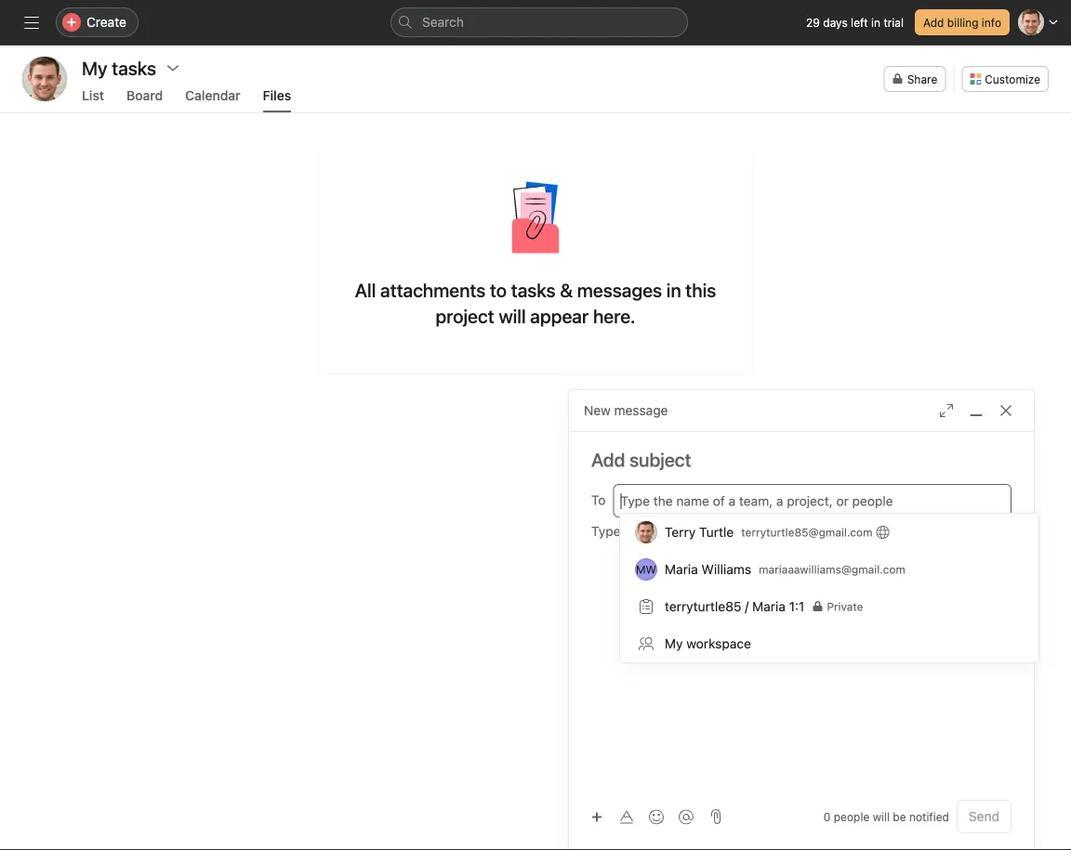 Task type: vqa. For each thing, say whether or not it's contained in the screenshot.
DIALOG
yes



Task type: describe. For each thing, give the bounding box(es) containing it.
new message
[[584, 403, 668, 418]]

calendar link
[[185, 88, 241, 113]]

send button
[[957, 801, 1012, 834]]

send
[[969, 809, 1000, 825]]

tasks
[[511, 279, 556, 301]]

0
[[824, 811, 831, 824]]

in inside all attachments to tasks & messages in this project will appear here.
[[667, 279, 681, 301]]

search list box
[[391, 7, 688, 37]]

add
[[923, 16, 944, 29]]

create button
[[56, 7, 139, 37]]

will inside dialog
[[873, 811, 890, 824]]

29 days left in trial
[[806, 16, 904, 29]]

this
[[686, 279, 716, 301]]

&
[[560, 279, 573, 301]]

expand sidebar image
[[24, 15, 39, 30]]

0 vertical spatial in
[[871, 16, 881, 29]]

board link
[[126, 88, 163, 113]]

0 people will be notified
[[824, 811, 949, 824]]

customize
[[985, 73, 1041, 86]]

will inside all attachments to tasks & messages in this project will appear here.
[[499, 305, 526, 327]]

tt button
[[22, 57, 67, 101]]

board
[[126, 88, 163, 103]]

trial
[[884, 16, 904, 29]]

Add subject text field
[[569, 447, 1034, 473]]

all attachments to tasks & messages in this project will appear here.
[[355, 279, 716, 327]]



Task type: locate. For each thing, give the bounding box(es) containing it.
dialog
[[569, 391, 1034, 851]]

0 vertical spatial will
[[499, 305, 526, 327]]

emoji image
[[649, 810, 664, 825]]

in right left at the right top
[[871, 16, 881, 29]]

minimize image
[[969, 404, 984, 418]]

left
[[851, 16, 868, 29]]

0 horizontal spatial in
[[667, 279, 681, 301]]

all
[[355, 279, 376, 301]]

share button
[[884, 66, 946, 92]]

search
[[422, 14, 464, 30]]

1 horizontal spatial will
[[873, 811, 890, 824]]

in
[[871, 16, 881, 29], [667, 279, 681, 301]]

days
[[823, 16, 848, 29]]

will
[[499, 305, 526, 327], [873, 811, 890, 824]]

share
[[907, 73, 938, 86]]

0 horizontal spatial will
[[499, 305, 526, 327]]

calendar
[[185, 88, 241, 103]]

will left be
[[873, 811, 890, 824]]

at mention image
[[679, 810, 694, 825]]

add billing info
[[923, 16, 1002, 29]]

tt
[[35, 70, 54, 88]]

people
[[834, 811, 870, 824]]

toolbar
[[584, 804, 703, 831]]

billing
[[947, 16, 979, 29]]

be
[[893, 811, 906, 824]]

search button
[[391, 7, 688, 37]]

files link
[[263, 88, 291, 113]]

29
[[806, 16, 820, 29]]

to
[[490, 279, 507, 301]]

list
[[82, 88, 104, 103]]

formatting image
[[619, 810, 634, 825]]

to
[[591, 493, 606, 508]]

my tasks
[[82, 57, 156, 79]]

1 vertical spatial will
[[873, 811, 890, 824]]

project
[[436, 305, 494, 327]]

insert an object image
[[591, 812, 603, 823]]

close image
[[999, 404, 1014, 418]]

expand popout to full screen image
[[939, 404, 954, 418]]

info
[[982, 16, 1002, 29]]

notified
[[909, 811, 949, 824]]

will down to
[[499, 305, 526, 327]]

show options image
[[166, 60, 180, 75]]

add billing info button
[[915, 9, 1010, 35]]

create
[[86, 14, 126, 30]]

1 horizontal spatial in
[[871, 16, 881, 29]]

attachments
[[380, 279, 486, 301]]

files
[[263, 88, 291, 103]]

in left this at the top right of the page
[[667, 279, 681, 301]]

1 vertical spatial in
[[667, 279, 681, 301]]

Type the name of a team, a project, or people text field
[[621, 490, 907, 512]]

list link
[[82, 88, 104, 113]]

dialog containing new message
[[569, 391, 1034, 851]]

messages
[[577, 279, 662, 301]]

appear here.
[[530, 305, 636, 327]]

customize button
[[962, 66, 1049, 92]]



